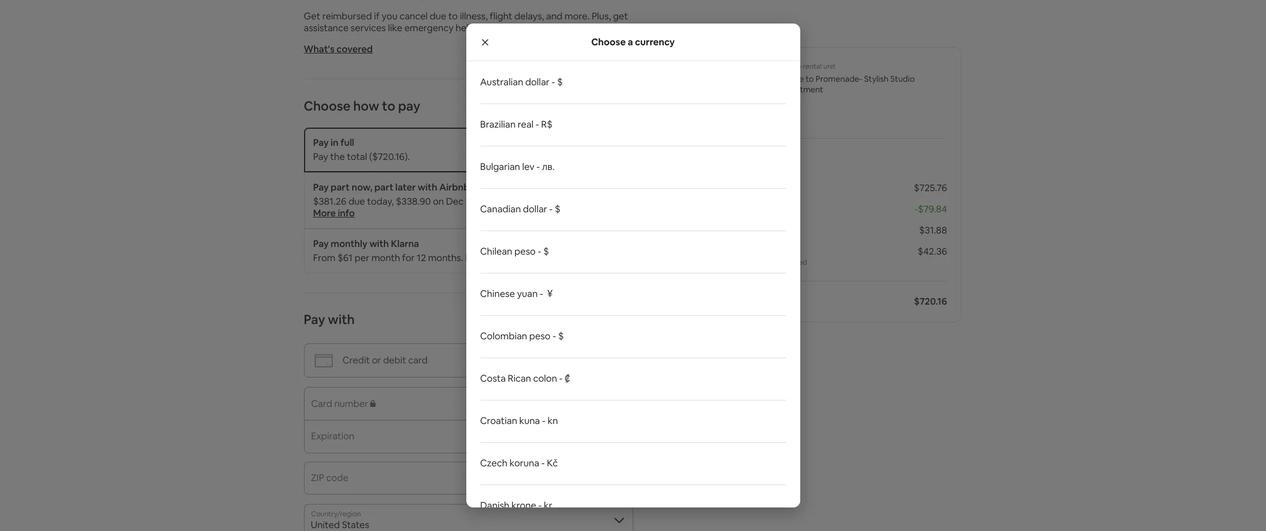 Task type: locate. For each thing, give the bounding box(es) containing it.
0 vertical spatial dollar
[[526, 76, 550, 88]]

1 horizontal spatial services
[[739, 258, 766, 267]]

1 horizontal spatial more
[[549, 252, 572, 264]]

1 vertical spatial fee
[[767, 258, 778, 267]]

croatian
[[480, 415, 517, 427]]

due inside get reimbursed if you cancel due to illness, flight delays, and more. plus, get assistance services like emergency help.
[[430, 10, 447, 22]]

lev
[[522, 161, 535, 173]]

1 vertical spatial choose
[[304, 98, 351, 114]]

1 vertical spatial with
[[370, 238, 389, 250]]

- down the mastercard image
[[553, 330, 556, 342]]

services left like on the top left of the page
[[351, 22, 386, 34]]

0 horizontal spatial fee
[[743, 224, 757, 237]]

1 vertical spatial peso
[[529, 330, 551, 342]]

- for australian dollar - $
[[552, 76, 555, 88]]

₡
[[565, 372, 571, 385]]

1 vertical spatial due
[[349, 195, 365, 208]]

services inside $42.36 assistance services fee included
[[739, 258, 766, 267]]

visa card image
[[502, 314, 519, 327]]

1 horizontal spatial choose
[[591, 36, 626, 48]]

fees.
[[544, 195, 565, 208]]

pay
[[313, 136, 329, 149], [313, 151, 328, 163], [313, 181, 329, 194], [313, 238, 329, 250], [304, 311, 325, 328]]

costa rican colon - ₡
[[480, 372, 571, 385]]

colon
[[533, 372, 557, 385]]

peso down american express card image at the bottom
[[529, 330, 551, 342]]

real
[[518, 118, 534, 131]]

fee left included
[[767, 258, 778, 267]]

1 horizontal spatial with
[[370, 238, 389, 250]]

info down now,
[[338, 207, 355, 219]]

0 vertical spatial more
[[313, 207, 336, 219]]

choose inside dialog
[[591, 36, 626, 48]]

and
[[546, 10, 563, 22]]

- for colombian peso - $
[[553, 330, 556, 342]]

illness,
[[460, 10, 488, 22]]

mastercard image
[[548, 314, 557, 327]]

get reimbursed if you cancel due to illness, flight delays, and more. plus, get assistance services like emergency help.
[[304, 10, 628, 34]]

1 horizontal spatial more info button
[[549, 252, 591, 264]]

2 horizontal spatial with
[[418, 181, 437, 194]]

1 vertical spatial more info button
[[549, 252, 591, 264]]

per
[[355, 252, 370, 264]]

- right the extra
[[550, 203, 553, 215]]

- for chilean peso - $
[[538, 245, 541, 258]]

what's covered
[[304, 43, 373, 55]]

0 vertical spatial to
[[449, 10, 458, 22]]

0 horizontal spatial part
[[331, 181, 350, 194]]

1 vertical spatial to
[[806, 74, 814, 84]]

pay for in
[[313, 136, 329, 149]]

list box containing australian dollar - $
[[466, 61, 800, 527]]

1 vertical spatial info
[[574, 252, 591, 264]]

a
[[628, 36, 633, 48]]

12,
[[466, 195, 477, 208]]

- right may
[[538, 245, 541, 258]]

None radio
[[611, 182, 624, 195], [611, 238, 624, 251], [611, 182, 624, 195], [611, 238, 624, 251]]

stylish
[[865, 74, 889, 84]]

1 vertical spatial services
[[739, 258, 766, 267]]

in
[[331, 136, 339, 149]]

info
[[338, 207, 355, 219], [574, 252, 591, 264]]

now,
[[352, 181, 373, 194]]

list box
[[466, 61, 800, 527]]

2 horizontal spatial to
[[806, 74, 814, 84]]

krone
[[512, 500, 536, 512]]

choose how to pay
[[304, 98, 420, 114]]

cleaning fee
[[703, 224, 757, 237]]

more
[[313, 207, 336, 219], [549, 252, 572, 264]]

- left kn
[[542, 415, 546, 427]]

$ right australian
[[557, 76, 563, 88]]

pay with
[[304, 311, 355, 328]]

2023.
[[479, 195, 503, 208]]

services right assistance
[[739, 258, 766, 267]]

- left kč
[[542, 457, 545, 470]]

kn
[[548, 415, 558, 427]]

cancel
[[400, 10, 428, 22]]

assistance
[[304, 22, 349, 34]]

- left ₡
[[559, 372, 563, 385]]

$381.26
[[313, 195, 347, 208]]

more info button for pay part now, part later with airbnb $381.26 due today,  $338.90 on dec 12, 2023. no extra fees. more info
[[313, 207, 355, 219]]

to left illness, on the top
[[449, 10, 458, 22]]

￥
[[546, 288, 555, 300]]

0 vertical spatial due
[[430, 10, 447, 22]]

- left r$
[[536, 118, 539, 131]]

1 vertical spatial more
[[549, 252, 572, 264]]

$ for australian dollar - $
[[557, 76, 563, 88]]

month
[[372, 252, 400, 264]]

may
[[501, 252, 519, 264]]

$ for canadian dollar - $
[[555, 203, 561, 215]]

1 horizontal spatial fee
[[767, 258, 778, 267]]

- down $725.76 on the top right
[[915, 203, 918, 215]]

due
[[430, 10, 447, 22], [349, 195, 365, 208]]

0 horizontal spatial more
[[313, 207, 336, 219]]

dec
[[446, 195, 464, 208]]

more info button right 'apply.'
[[549, 252, 591, 264]]

to left 'pay'
[[382, 98, 396, 114]]

flight
[[490, 10, 513, 22]]

pay inside pay monthly with klarna from $61 per month for 12 months. interest may apply. more info
[[313, 238, 329, 250]]

- right lev
[[537, 161, 540, 173]]

0 horizontal spatial more info button
[[313, 207, 355, 219]]

dollar right australian
[[526, 76, 550, 88]]

1 horizontal spatial to
[[449, 10, 458, 22]]

discover card image
[[561, 314, 592, 327]]

5
[[743, 182, 748, 194]]

info inside pay part now, part later with airbnb $381.26 due today,  $338.90 on dec 12, 2023. no extra fees. more info
[[338, 207, 355, 219]]

part up today,
[[375, 181, 394, 194]]

more up the monthly at the top
[[313, 207, 336, 219]]

1 horizontal spatial part
[[375, 181, 394, 194]]

due inside pay part now, part later with airbnb $381.26 due today,  $338.90 on dec 12, 2023. no extra fees. more info
[[349, 195, 365, 208]]

due down now,
[[349, 195, 365, 208]]

pay for part
[[313, 181, 329, 194]]

more inside pay monthly with klarna from $61 per month for 12 months. interest may apply. more info
[[549, 252, 572, 264]]

- up r$
[[552, 76, 555, 88]]

x
[[736, 182, 741, 194]]

czech
[[480, 457, 508, 470]]

1 part from the left
[[331, 181, 350, 194]]

$ down discover card image at the bottom left of page
[[558, 330, 564, 342]]

bulgarian
[[480, 161, 520, 173]]

- for bulgarian lev - лв.
[[537, 161, 540, 173]]

$145.15 x 5 nights
[[703, 182, 777, 194]]

0 horizontal spatial services
[[351, 22, 386, 34]]

peso right "chilean"
[[515, 245, 536, 258]]

paypal image
[[596, 314, 617, 327]]

0 vertical spatial more info button
[[313, 207, 355, 219]]

-$79.84
[[915, 203, 947, 215]]

1 vertical spatial dollar
[[523, 203, 547, 215]]

part up $381.26
[[331, 181, 350, 194]]

-
[[552, 76, 555, 88], [536, 118, 539, 131], [537, 161, 540, 173], [915, 203, 918, 215], [550, 203, 553, 215], [538, 245, 541, 258], [540, 288, 544, 300], [553, 330, 556, 342], [559, 372, 563, 385], [542, 415, 546, 427], [542, 457, 545, 470], [539, 500, 542, 512]]

1 horizontal spatial info
[[574, 252, 591, 264]]

$ right may
[[544, 245, 549, 258]]

chilean peso - $
[[480, 245, 549, 258]]

0 vertical spatial with
[[418, 181, 437, 194]]

0 vertical spatial choose
[[591, 36, 626, 48]]

($720.16).
[[369, 151, 410, 163]]

pay inside pay part now, part later with airbnb $381.26 due today,  $338.90 on dec 12, 2023. no extra fees. more info
[[313, 181, 329, 194]]

- left ￥
[[540, 288, 544, 300]]

more right 'apply.'
[[549, 252, 572, 264]]

- left kr
[[539, 500, 542, 512]]

with inside pay part now, part later with airbnb $381.26 due today,  $338.90 on dec 12, 2023. no extra fees. more info
[[418, 181, 437, 194]]

close
[[783, 74, 804, 84]]

0 horizontal spatial choose
[[304, 98, 351, 114]]

$338.90
[[396, 195, 431, 208]]

australian dollar - $
[[480, 76, 563, 88]]

None radio
[[611, 137, 624, 150]]

$42.36
[[918, 245, 947, 258]]

for
[[402, 252, 415, 264]]

info right 'apply.'
[[574, 252, 591, 264]]

bulgarian lev - лв.
[[480, 161, 555, 173]]

0 vertical spatial services
[[351, 22, 386, 34]]

0 vertical spatial info
[[338, 207, 355, 219]]

brazilian
[[480, 118, 516, 131]]

due right cancel
[[430, 10, 447, 22]]

fee right cleaning
[[743, 224, 757, 237]]

1 horizontal spatial due
[[430, 10, 447, 22]]

services
[[351, 22, 386, 34], [739, 258, 766, 267]]

0 horizontal spatial info
[[338, 207, 355, 219]]

dollar for canadian
[[523, 203, 547, 215]]

services inside get reimbursed if you cancel due to illness, flight delays, and more. plus, get assistance services like emergency help.
[[351, 22, 386, 34]]

plus,
[[592, 10, 611, 22]]

to down rental
[[806, 74, 814, 84]]

monthly
[[331, 238, 368, 250]]

choose left a
[[591, 36, 626, 48]]

more info button for pay monthly with klarna from $61 per month for 12 months. interest may apply. more info
[[549, 252, 591, 264]]

pay part now, part later with airbnb $381.26 due today,  $338.90 on dec 12, 2023. no extra fees. more info
[[313, 181, 565, 219]]

$ right the extra
[[555, 203, 561, 215]]

2 vertical spatial with
[[328, 311, 355, 328]]

more info button
[[313, 207, 355, 219], [549, 252, 591, 264]]

$ for chilean peso - $
[[544, 245, 549, 258]]

kuna
[[520, 415, 540, 427]]

$725.76
[[914, 182, 947, 194]]

0 horizontal spatial due
[[349, 195, 365, 208]]

peso
[[515, 245, 536, 258], [529, 330, 551, 342]]

choose up in
[[304, 98, 351, 114]]

colombian peso - $
[[480, 330, 564, 342]]

danish krone - kr
[[480, 500, 553, 512]]

airbnb
[[439, 181, 470, 194]]

0 vertical spatial peso
[[515, 245, 536, 258]]

colombian
[[480, 330, 527, 342]]

rental
[[803, 62, 822, 71]]

help.
[[456, 22, 477, 34]]

what's covered button
[[304, 43, 373, 55]]

more info button up the monthly at the top
[[313, 207, 355, 219]]

0 horizontal spatial to
[[382, 98, 396, 114]]

dollar right no
[[523, 203, 547, 215]]

with
[[418, 181, 437, 194], [370, 238, 389, 250], [328, 311, 355, 328]]

pay for with
[[304, 311, 325, 328]]



Task type: vqa. For each thing, say whether or not it's contained in the screenshot.
Switch
no



Task type: describe. For each thing, give the bounding box(es) containing it.
assistance
[[703, 258, 738, 267]]

pay monthly with klarna from $61 per month for 12 months. interest may apply. more info
[[313, 238, 591, 264]]

later
[[396, 181, 416, 194]]

emergency
[[405, 22, 454, 34]]

interest
[[465, 252, 499, 264]]

peso for chilean
[[515, 245, 536, 258]]

american express card image
[[523, 314, 545, 327]]

you
[[382, 10, 398, 22]]

croatian kuna - kn
[[480, 415, 558, 427]]

to inside get reimbursed if you cancel due to illness, flight delays, and more. plus, get assistance services like emergency help.
[[449, 10, 458, 22]]

$145.15 x 5 nights button
[[703, 182, 777, 194]]

more inside pay part now, part later with airbnb $381.26 due today,  $338.90 on dec 12, 2023. no extra fees. more info
[[313, 207, 336, 219]]

2 part from the left
[[375, 181, 394, 194]]

to inside entire rental unit close to promenade- stylish studio apartment
[[806, 74, 814, 84]]

chilean
[[480, 245, 513, 258]]

danish
[[480, 500, 510, 512]]

$31.88
[[919, 224, 947, 237]]

12
[[417, 252, 426, 264]]

australian
[[480, 76, 523, 88]]

dollar for australian
[[526, 76, 550, 88]]

canadian
[[480, 203, 521, 215]]

0 vertical spatial fee
[[743, 224, 757, 237]]

get
[[304, 10, 320, 22]]

brazilian real - r$
[[480, 118, 553, 131]]

full
[[341, 136, 354, 149]]

entire
[[783, 62, 802, 71]]

today,
[[367, 195, 394, 208]]

- for canadian dollar - $
[[550, 203, 553, 215]]

from
[[313, 252, 336, 264]]

total
[[347, 151, 367, 163]]

the
[[330, 151, 345, 163]]

with inside pay monthly with klarna from $61 per month for 12 months. interest may apply. more info
[[370, 238, 389, 250]]

apartment
[[783, 84, 824, 95]]

choose for choose how to pay
[[304, 98, 351, 114]]

chinese
[[480, 288, 515, 300]]

pay for monthly
[[313, 238, 329, 250]]

promenade-
[[816, 74, 863, 84]]

- for danish krone - kr
[[539, 500, 542, 512]]

$145.15
[[703, 182, 734, 194]]

peso for colombian
[[529, 330, 551, 342]]

choose a currency
[[591, 36, 675, 48]]

reimbursed
[[323, 10, 372, 22]]

cleaning fee button
[[703, 224, 757, 237]]

cleaning
[[703, 224, 741, 237]]

yuan
[[517, 288, 538, 300]]

koruna
[[510, 457, 540, 470]]

czech koruna - kč
[[480, 457, 558, 470]]

pay in full pay the total ($720.16).
[[313, 136, 410, 163]]

currency
[[635, 36, 675, 48]]

apply.
[[521, 252, 547, 264]]

fee inside $42.36 assistance services fee included
[[767, 258, 778, 267]]

on
[[433, 195, 444, 208]]

costa
[[480, 372, 506, 385]]

лв.
[[542, 161, 555, 173]]

- for brazilian real - r$
[[536, 118, 539, 131]]

kr
[[544, 500, 553, 512]]

- for czech koruna - kč
[[542, 457, 545, 470]]

get
[[613, 10, 628, 22]]

nights
[[750, 182, 777, 194]]

delays,
[[515, 10, 544, 22]]

included
[[780, 258, 807, 267]]

$79.84
[[918, 203, 947, 215]]

months.
[[428, 252, 463, 264]]

rican
[[508, 372, 531, 385]]

how
[[353, 98, 379, 114]]

canadian dollar - $
[[480, 203, 561, 215]]

choose a currency dialog
[[466, 24, 800, 527]]

if
[[374, 10, 380, 22]]

- for chinese yuan - ￥
[[540, 288, 544, 300]]

$ for colombian peso - $
[[558, 330, 564, 342]]

$42.36 assistance services fee included
[[703, 245, 947, 267]]

r$
[[541, 118, 553, 131]]

choose for choose a currency
[[591, 36, 626, 48]]

info inside pay monthly with klarna from $61 per month for 12 months. interest may apply. more info
[[574, 252, 591, 264]]

- for croatian kuna - kn
[[542, 415, 546, 427]]

no
[[505, 195, 517, 208]]

0 horizontal spatial with
[[328, 311, 355, 328]]

united states element
[[304, 504, 633, 531]]

kč
[[547, 457, 558, 470]]

pay
[[398, 98, 420, 114]]

entire rental unit close to promenade- stylish studio apartment
[[783, 62, 915, 95]]

chinese yuan - ￥
[[480, 288, 555, 300]]

more.
[[565, 10, 590, 22]]

google pay image
[[620, 314, 633, 327]]

extra
[[519, 195, 542, 208]]

2 vertical spatial to
[[382, 98, 396, 114]]

like
[[388, 22, 402, 34]]



